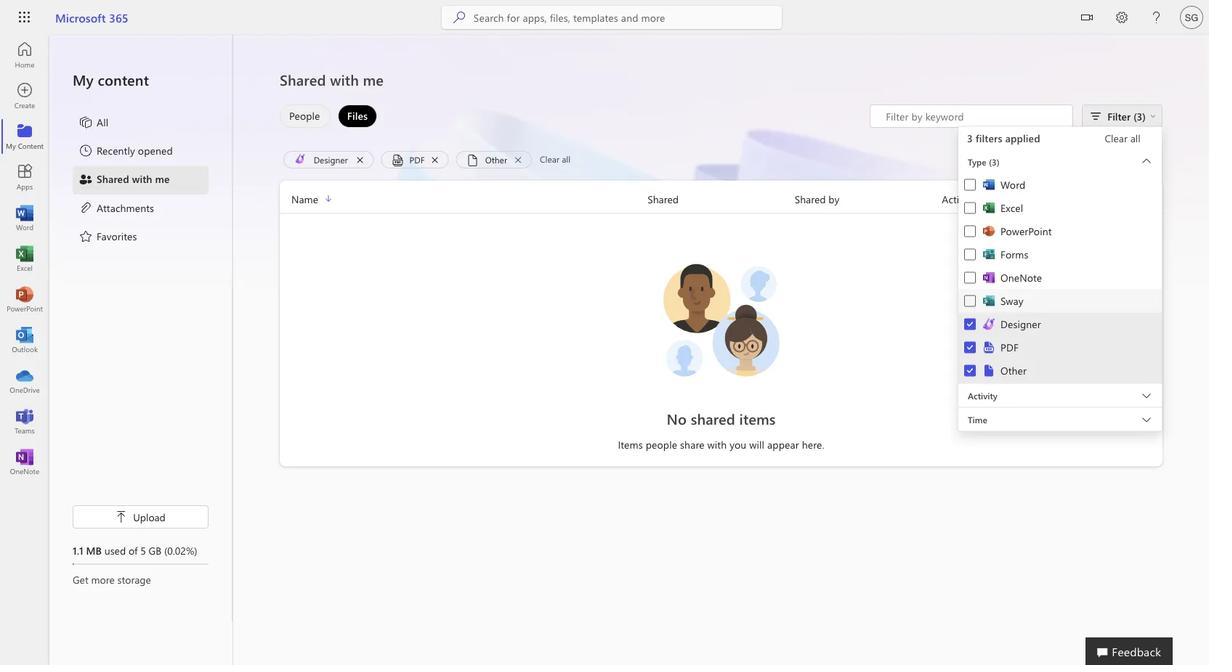 Task type: locate. For each thing, give the bounding box(es) containing it.
0 horizontal spatial (3)
[[989, 156, 1000, 168]]

clear all right other button at top
[[540, 153, 571, 165]]

sg
[[1186, 12, 1199, 23]]

files
[[347, 109, 368, 123]]

mb
[[86, 544, 102, 558]]

onedrive image
[[17, 374, 32, 388]]

pdf checkbox item
[[959, 336, 1162, 360]]

all right other button at top
[[562, 153, 571, 165]]

microsoft 365 banner
[[0, 0, 1210, 37]]

pdf inside pdf button
[[410, 154, 425, 165]]

designer up the name
[[314, 154, 348, 165]]

0 vertical spatial pdf
[[410, 154, 425, 165]]

applied
[[1006, 132, 1041, 145]]

1 horizontal spatial pdf
[[1001, 341, 1019, 354]]

0 horizontal spatial designer
[[314, 154, 348, 165]]

designer checkbox item
[[959, 313, 1162, 336]]

excel checkbox item
[[959, 197, 1162, 220]]

with up files
[[330, 70, 359, 89]]

filter (3) 
[[1108, 109, 1157, 123]]

people
[[646, 438, 678, 452]]

(3)
[[1134, 109, 1146, 123], [989, 156, 1000, 168]]

0 vertical spatial all
[[1131, 132, 1141, 145]]

items
[[618, 438, 643, 452]]

(3) for filter
[[1134, 109, 1146, 123]]

empty state icon image
[[656, 255, 787, 386]]

1 horizontal spatial other
[[1001, 364, 1027, 378]]

shared with me
[[280, 70, 384, 89], [97, 172, 170, 186]]

designer inside checkbox item
[[1001, 318, 1042, 331]]

1 horizontal spatial all
[[1131, 132, 1141, 145]]

clear all
[[1105, 132, 1141, 145], [540, 153, 571, 165]]

0 horizontal spatial other
[[485, 154, 507, 165]]

all for leftmost the clear all button
[[562, 153, 571, 165]]

1 vertical spatial clear all button
[[536, 151, 575, 169]]


[[116, 512, 127, 523]]

shared button
[[648, 191, 795, 208]]

0 vertical spatial clear
[[1105, 132, 1128, 145]]

365
[[109, 9, 128, 25]]

1 horizontal spatial clear all button
[[1088, 127, 1158, 150]]

excel image
[[17, 252, 32, 266]]

you
[[730, 438, 747, 452]]

1 horizontal spatial clear
[[1105, 132, 1128, 145]]

sg button
[[1175, 0, 1210, 35]]

1 vertical spatial (3)
[[989, 156, 1000, 168]]

activity down type on the top right of the page
[[942, 192, 976, 206]]

me inside my content left pane navigation navigation
[[155, 172, 170, 186]]

activity inside dropdown button
[[968, 390, 998, 402]]

attachments element
[[79, 200, 154, 218]]

favorites
[[97, 229, 137, 243]]

0 vertical spatial clear all
[[1105, 132, 1141, 145]]

clear right other button at top
[[540, 153, 560, 165]]

0 horizontal spatial clear all
[[540, 153, 571, 165]]

shared with me down recently opened element
[[97, 172, 170, 186]]

word checkbox item
[[959, 173, 1162, 197]]

opened
[[138, 144, 173, 157]]

other button
[[456, 151, 532, 172]]

designer button
[[284, 151, 374, 169]]

0 horizontal spatial clear
[[540, 153, 560, 165]]

1 horizontal spatial (3)
[[1134, 109, 1146, 123]]

other inside checkbox item
[[1001, 364, 1027, 378]]

tab list containing people
[[276, 105, 381, 128]]

shared by
[[795, 192, 840, 206]]

1 vertical spatial with
[[132, 172, 152, 186]]

with down the recently opened
[[132, 172, 152, 186]]

menu
[[73, 109, 209, 252], [959, 173, 1162, 383]]

outlook image
[[17, 333, 32, 348]]

will
[[750, 438, 765, 452]]

word
[[1001, 178, 1026, 192]]

microsoft 365
[[55, 9, 128, 25]]

feedback
[[1113, 644, 1162, 660]]

1 vertical spatial shared with me
[[97, 172, 170, 186]]

0 horizontal spatial me
[[155, 172, 170, 186]]

items
[[740, 409, 776, 429]]

0 horizontal spatial all
[[562, 153, 571, 165]]

1 vertical spatial activity
[[968, 390, 998, 402]]

1 horizontal spatial shared with me
[[280, 70, 384, 89]]

1 horizontal spatial designer
[[1001, 318, 1042, 331]]

(3) left ''
[[1134, 109, 1146, 123]]

status
[[870, 105, 1074, 128]]

designer down sway
[[1001, 318, 1042, 331]]

more
[[91, 573, 115, 587]]

my content left pane navigation navigation
[[49, 35, 233, 622]]

pdf
[[410, 154, 425, 165], [1001, 341, 1019, 354]]

1 vertical spatial all
[[562, 153, 571, 165]]

2 vertical spatial with
[[708, 438, 727, 452]]

(3) right type on the top right of the page
[[989, 156, 1000, 168]]

none search field inside microsoft 365 banner
[[442, 6, 782, 29]]

shared inside my content left pane navigation navigation
[[97, 172, 129, 186]]

me up files
[[363, 70, 384, 89]]

clear all button down the filter
[[1088, 127, 1158, 150]]

home image
[[17, 48, 32, 63]]

tab list
[[276, 105, 381, 128]]

0 vertical spatial other
[[485, 154, 507, 165]]

designer
[[314, 154, 348, 165], [1001, 318, 1042, 331]]

0 vertical spatial activity
[[942, 192, 976, 206]]

name button
[[280, 191, 648, 208]]

clear all button right other button at top
[[536, 151, 575, 169]]

me down opened
[[155, 172, 170, 186]]

activity inside "column header"
[[942, 192, 976, 206]]

designer inside button
[[314, 154, 348, 165]]

type
[[968, 156, 987, 168]]

0 horizontal spatial with
[[132, 172, 152, 186]]

0 horizontal spatial menu
[[73, 109, 209, 252]]

get
[[73, 573, 88, 587]]

Search box. Suggestions appear as you type. search field
[[474, 6, 782, 29]]

pdf down sway
[[1001, 341, 1019, 354]]

of
[[129, 544, 138, 558]]

0 horizontal spatial shared with me
[[97, 172, 170, 186]]

with
[[330, 70, 359, 89], [132, 172, 152, 186], [708, 438, 727, 452]]

me
[[363, 70, 384, 89], [155, 172, 170, 186]]

time
[[968, 414, 988, 426]]

1 horizontal spatial clear all
[[1105, 132, 1141, 145]]


[[1151, 113, 1157, 119]]

type (3)
[[968, 156, 1000, 168]]

recently
[[97, 144, 135, 157]]

apps image
[[17, 170, 32, 185]]

(0.02%)
[[164, 544, 197, 558]]

microsoft
[[55, 9, 106, 25]]

shared with me up files
[[280, 70, 384, 89]]

by
[[829, 192, 840, 206]]

clear down the filter
[[1105, 132, 1128, 145]]

activity up time
[[968, 390, 998, 402]]

pdf inside pdf checkbox item
[[1001, 341, 1019, 354]]

3
[[968, 132, 973, 145]]

other inside button
[[485, 154, 507, 165]]

get more storage
[[73, 573, 151, 587]]

clear
[[1105, 132, 1128, 145], [540, 153, 560, 165]]

1 vertical spatial me
[[155, 172, 170, 186]]

0 horizontal spatial pdf
[[410, 154, 425, 165]]

0 vertical spatial (3)
[[1134, 109, 1146, 123]]

1 vertical spatial other
[[1001, 364, 1027, 378]]

used
[[104, 544, 126, 558]]

(3) inside dropdown button
[[989, 156, 1000, 168]]

1 horizontal spatial menu
[[959, 173, 1162, 383]]

1 vertical spatial designer
[[1001, 318, 1042, 331]]

all
[[1131, 132, 1141, 145], [562, 153, 571, 165]]

all down filter (3) 
[[1131, 132, 1141, 145]]

row
[[280, 191, 1163, 214]]

2 horizontal spatial with
[[708, 438, 727, 452]]

other down pdf checkbox item
[[1001, 364, 1027, 378]]

0 vertical spatial shared with me
[[280, 70, 384, 89]]

1 horizontal spatial with
[[330, 70, 359, 89]]

1 horizontal spatial me
[[363, 70, 384, 89]]

other
[[485, 154, 507, 165], [1001, 364, 1027, 378]]

pdf up name button
[[410, 154, 425, 165]]

1 vertical spatial pdf
[[1001, 341, 1019, 354]]

clear all button
[[1088, 127, 1158, 150], [536, 151, 575, 169]]

powerpoint checkbox item
[[959, 220, 1162, 243]]

shared
[[691, 409, 736, 429]]

(3) for type
[[989, 156, 1000, 168]]

shared
[[280, 70, 326, 89], [97, 172, 129, 186], [648, 192, 679, 206], [795, 192, 826, 206]]

activity
[[942, 192, 976, 206], [968, 390, 998, 402]]

name
[[292, 192, 318, 206]]

other up name button
[[485, 154, 507, 165]]

get more storage button
[[73, 573, 209, 587]]

excel
[[1001, 201, 1024, 215]]

0 vertical spatial designer
[[314, 154, 348, 165]]

all element
[[79, 115, 108, 132]]

recently opened element
[[79, 143, 173, 161]]

None search field
[[442, 6, 782, 29]]

clear all down the filter
[[1105, 132, 1141, 145]]

navigation
[[0, 35, 49, 483]]

menu containing all
[[73, 109, 209, 252]]

0 vertical spatial me
[[363, 70, 384, 89]]

with left you
[[708, 438, 727, 452]]



Task type: vqa. For each thing, say whether or not it's contained in the screenshot.
2nd the letter from left
no



Task type: describe. For each thing, give the bounding box(es) containing it.
items people share with you will appear here.
[[618, 438, 825, 452]]

with inside 'status'
[[708, 438, 727, 452]]

no
[[667, 409, 687, 429]]

activity, column 4 of 4 column header
[[942, 191, 1163, 208]]

3 filters applied
[[968, 132, 1041, 145]]

people
[[289, 109, 320, 123]]

activity button
[[959, 384, 1162, 407]]

shared with me inside my content left pane navigation navigation
[[97, 172, 170, 186]]

storage
[[117, 573, 151, 587]]

1 vertical spatial clear all
[[540, 153, 571, 165]]

onenote checkbox item
[[959, 266, 1162, 290]]

no shared items status
[[501, 409, 942, 429]]

with inside menu
[[132, 172, 152, 186]]

shared by button
[[795, 191, 942, 208]]

5
[[140, 544, 146, 558]]

my
[[73, 70, 94, 89]]

onenote
[[1001, 271, 1043, 285]]

powerpoint image
[[17, 292, 32, 307]]

files tab
[[334, 105, 381, 128]]

other checkbox item
[[959, 359, 1162, 383]]

no shared items
[[667, 409, 776, 429]]

1.1 mb used of 5 gb (0.02%)
[[73, 544, 197, 558]]

sway checkbox item
[[959, 290, 1162, 313]]

pdf button
[[381, 151, 449, 172]]

word image
[[17, 211, 32, 225]]

 button
[[1070, 0, 1105, 37]]

1 vertical spatial clear
[[540, 153, 560, 165]]

teams image
[[17, 414, 32, 429]]

favorites element
[[79, 229, 137, 246]]

create image
[[17, 89, 32, 103]]

time button
[[959, 408, 1162, 431]]

upload
[[133, 511, 166, 524]]

Filter by keyword text field
[[885, 109, 1066, 124]]

share
[[681, 438, 705, 452]]

filter
[[1108, 109, 1131, 123]]

powerpoint
[[1001, 225, 1052, 238]]

activity for activity, column 4 of 4 "column header"
[[942, 192, 976, 206]]

content
[[98, 70, 149, 89]]

my content
[[73, 70, 149, 89]]

activity for activity dropdown button
[[968, 390, 998, 402]]

row containing name
[[280, 191, 1163, 214]]

forms checkbox item
[[959, 243, 1162, 266]]

all
[[97, 115, 108, 129]]

menu inside my content left pane navigation navigation
[[73, 109, 209, 252]]


[[1082, 12, 1093, 23]]

my content image
[[17, 129, 32, 144]]

recently opened
[[97, 144, 173, 157]]

menu containing word
[[959, 173, 1162, 383]]

gb
[[149, 544, 162, 558]]

onenote image
[[17, 455, 32, 470]]

appear
[[768, 438, 799, 452]]

0 horizontal spatial clear all button
[[536, 151, 575, 169]]

sway
[[1001, 294, 1024, 308]]

1.1
[[73, 544, 83, 558]]

forms
[[1001, 248, 1029, 261]]

people tab
[[276, 105, 334, 128]]

0 vertical spatial with
[[330, 70, 359, 89]]

filters
[[976, 132, 1003, 145]]

shared with me element
[[79, 172, 170, 189]]

 upload
[[116, 511, 166, 524]]

type (3) button
[[959, 150, 1162, 173]]

items people share with you will appear here. status
[[501, 438, 942, 453]]

attachments
[[97, 201, 154, 214]]

0 vertical spatial clear all button
[[1088, 127, 1158, 150]]

all for top the clear all button
[[1131, 132, 1141, 145]]

feedback button
[[1086, 638, 1173, 666]]

here.
[[802, 438, 825, 452]]



